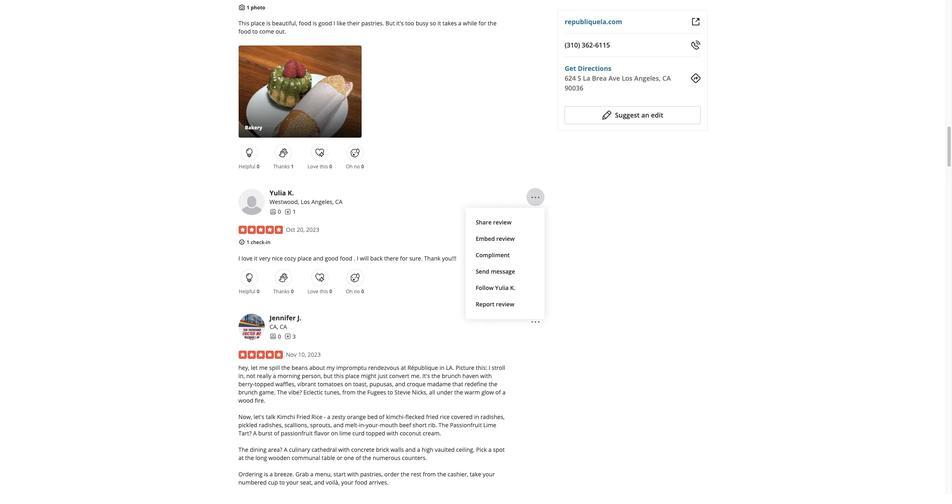 Task type: describe. For each thing, give the bounding box(es) containing it.
24 directions v2 image
[[691, 73, 701, 83]]

get directions 624 s la brea ave los angeles, ca 90036
[[565, 64, 671, 93]]

eclectic
[[304, 389, 323, 397]]

while
[[463, 19, 477, 27]]

s
[[578, 74, 582, 83]]

a down spill
[[273, 372, 276, 380]]

follow yulia k. button
[[473, 280, 538, 297]]

pupusas,
[[370, 381, 394, 388]]

on inside now, let's talk kimchi fried rice - a zesty orange bed of kimchi-flecked fried rice covered in radishes, pickled radishes, scallions, sprouts, and melt-in-your-mouth beef short rib. the passionfruit lime tart? a burst of passionfruit flavor on lime curd topped with coconut cream.
[[331, 430, 338, 438]]

friends element for jennifer j.
[[270, 333, 281, 341]]

bed
[[368, 413, 378, 421]]

a inside "the dining area? a culinary cathedral with concrete brick walls and a high vaulted ceiling. pick a spot at the long wooden communal table or one of the numerous counters."
[[284, 446, 288, 454]]

takes
[[443, 19, 457, 27]]

angeles, inside yulia k. westwood, los angeles, ca
[[312, 198, 334, 206]]

too
[[406, 19, 415, 27]]

on inside hey, let me spill the beans about my impromptu rendezvous at république in la. picture this: i stroll in, not really a morning person, but this place might just convert me. it's the brunch haven with berry-topped waffles, vibrant tomatoes on toast, pupusas, and croque madame that redefine the brunch game. the vibe? eclectic tunes, from the fugees to stevie nicks, all under the warm glow of a wood fire.
[[345, 381, 352, 388]]

1 up yulia k. link
[[291, 163, 294, 170]]

pickled
[[239, 422, 258, 429]]

toast,
[[353, 381, 368, 388]]

in inside now, let's talk kimchi fried rice - a zesty orange bed of kimchi-flecked fried rice covered in radishes, pickled radishes, scallions, sprouts, and melt-in-your-mouth beef short rib. the passionfruit lime tart? a burst of passionfruit flavor on lime curd topped with coconut cream.
[[474, 413, 479, 421]]

of right burst
[[274, 430, 280, 438]]

follow yulia k.
[[476, 284, 516, 292]]

in-
[[359, 422, 366, 429]]

the down that
[[455, 389, 463, 397]]

cashier,
[[448, 471, 469, 479]]

with inside hey, let me spill the beans about my impromptu rendezvous at république in la. picture this: i stroll in, not really a morning person, but this place might just convert me. it's the brunch haven with berry-topped waffles, vibrant tomatoes on toast, pupusas, and croque madame that redefine the brunch game. the vibe? eclectic tunes, from the fugees to stevie nicks, all under the warm glow of a wood fire.
[[481, 372, 492, 380]]

the up glow
[[489, 381, 498, 388]]

it's
[[423, 372, 430, 380]]

ca inside jennifer j. ca, ca
[[280, 323, 287, 331]]

waffles,
[[276, 381, 296, 388]]

with inside ordering is a breeze. grab a menu, start with pastries, order the rest from the cashier, take your numbered cup to your seat, and voilà, your food arrives.
[[348, 471, 359, 479]]

helpful for thanks 1
[[239, 163, 256, 170]]

but
[[386, 19, 395, 27]]

624
[[565, 74, 576, 83]]

directions
[[578, 64, 612, 73]]

16 friends v2 image
[[270, 209, 276, 215]]

scallions,
[[285, 422, 309, 429]]

1 for 1
[[293, 208, 296, 216]]

topped inside now, let's talk kimchi fried rice - a zesty orange bed of kimchi-flecked fried rice covered in radishes, pickled radishes, scallions, sprouts, and melt-in-your-mouth beef short rib. the passionfruit lime tart? a burst of passionfruit flavor on lime curd topped with coconut cream.
[[366, 430, 386, 438]]

republiquela.com
[[565, 17, 623, 26]]

order
[[385, 471, 400, 479]]

yulia k. westwood, los angeles, ca
[[270, 189, 343, 206]]

vaulted
[[435, 446, 455, 454]]

the inside now, let's talk kimchi fried rice - a zesty orange bed of kimchi-flecked fried rice covered in radishes, pickled radishes, scallions, sprouts, and melt-in-your-mouth beef short rib. the passionfruit lime tart? a burst of passionfruit flavor on lime curd topped with coconut cream.
[[439, 422, 449, 429]]

i right . at the bottom left of the page
[[357, 255, 359, 262]]

rendezvous
[[369, 364, 400, 372]]

me
[[259, 364, 268, 372]]

you!!!
[[442, 255, 457, 262]]

1 vertical spatial good
[[325, 255, 339, 262]]

and inside hey, let me spill the beans about my impromptu rendezvous at république in la. picture this: i stroll in, not really a morning person, but this place might just convert me. it's the brunch haven with berry-topped waffles, vibrant tomatoes on toast, pupusas, and croque madame that redefine the brunch game. the vibe? eclectic tunes, from the fugees to stevie nicks, all under the warm glow of a wood fire.
[[395, 381, 406, 388]]

like
[[337, 19, 346, 27]]

beef
[[400, 422, 411, 429]]

of inside hey, let me spill the beans about my impromptu rendezvous at république in la. picture this: i stroll in, not really a morning person, but this place might just convert me. it's the brunch haven with berry-topped waffles, vibrant tomatoes on toast, pupusas, and croque madame that redefine the brunch game. the vibe? eclectic tunes, from the fugees to stevie nicks, all under the warm glow of a wood fire.
[[496, 389, 501, 397]]

and inside now, let's talk kimchi fried rice - a zesty orange bed of kimchi-flecked fried rice covered in radishes, pickled radishes, scallions, sprouts, and melt-in-your-mouth beef short rib. the passionfruit lime tart? a burst of passionfruit flavor on lime curd topped with coconut cream.
[[334, 422, 344, 429]]

picture
[[456, 364, 475, 372]]

one
[[344, 454, 354, 462]]

photo
[[251, 4, 266, 11]]

10,
[[298, 351, 306, 359]]

tunes,
[[325, 389, 341, 397]]

with inside now, let's talk kimchi fried rice - a zesty orange bed of kimchi-flecked fried rice covered in radishes, pickled radishes, scallions, sprouts, and melt-in-your-mouth beef short rib. the passionfruit lime tart? a burst of passionfruit flavor on lime curd topped with coconut cream.
[[387, 430, 399, 438]]

2 menu image from the top
[[531, 318, 541, 328]]

talk
[[266, 413, 276, 421]]

in inside hey, let me spill the beans about my impromptu rendezvous at république in la. picture this: i stroll in, not really a morning person, but this place might just convert me. it's the brunch haven with berry-topped waffles, vibrant tomatoes on toast, pupusas, and croque madame that redefine the brunch game. the vibe? eclectic tunes, from the fugees to stevie nicks, all under the warm glow of a wood fire.
[[440, 364, 445, 372]]

a right glow
[[503, 389, 506, 397]]

berry-
[[239, 381, 255, 388]]

this for 0
[[320, 288, 328, 295]]

food right beautiful,
[[299, 19, 311, 27]]

at inside hey, let me spill the beans about my impromptu rendezvous at république in la. picture this: i stroll in, not really a morning person, but this place might just convert me. it's the brunch haven with berry-topped waffles, vibrant tomatoes on toast, pupusas, and croque madame that redefine the brunch game. the vibe? eclectic tunes, from the fugees to stevie nicks, all under the warm glow of a wood fire.
[[401, 364, 406, 372]]

0 vertical spatial radishes,
[[481, 413, 505, 421]]

so
[[430, 19, 436, 27]]

culinary
[[289, 446, 310, 454]]

concrete
[[352, 446, 375, 454]]

this for 1
[[320, 163, 328, 170]]

send message
[[476, 268, 516, 276]]

ave
[[609, 74, 621, 83]]

i left love
[[239, 255, 240, 262]]

helpful for thanks 0
[[239, 288, 256, 295]]

fried
[[426, 413, 439, 421]]

no for thanks 0
[[354, 288, 360, 295]]

menu containing share review
[[466, 208, 545, 320]]

2023 for j.
[[308, 351, 321, 359]]

-
[[324, 413, 326, 421]]

your-
[[366, 422, 380, 429]]

la
[[583, 74, 591, 83]]

not
[[246, 372, 256, 380]]

flavor
[[314, 430, 330, 438]]

high
[[422, 446, 434, 454]]

food down this
[[239, 28, 251, 35]]

covered
[[452, 413, 473, 421]]

of right bed
[[379, 413, 385, 421]]

thanks for thanks 1
[[273, 163, 290, 170]]

i love it very nice cozy place and good food . i will back there for sure.  thank you!!!
[[239, 255, 457, 262]]

1 vertical spatial place
[[298, 255, 312, 262]]

16 review v2 image
[[285, 209, 291, 215]]

zesty
[[332, 413, 346, 421]]

impromptu
[[336, 364, 367, 372]]

oh for 1
[[346, 163, 353, 170]]

a inside this place is beautiful, food is good i like their pastries. but it's too busy so it takes a while for the food to come out.
[[459, 19, 462, 27]]

from inside ordering is a breeze. grab a menu, start with pastries, order the rest from the cashier, take your numbered cup to your seat, and voilà, your food arrives.
[[423, 471, 436, 479]]

cup
[[268, 479, 278, 487]]

cathedral
[[312, 446, 337, 454]]

review for embed review
[[497, 235, 515, 243]]

tomatoes
[[318, 381, 343, 388]]

0 horizontal spatial in
[[266, 239, 271, 246]]

rice
[[440, 413, 450, 421]]

fried
[[297, 413, 310, 421]]

i inside hey, let me spill the beans about my impromptu rendezvous at république in la. picture this: i stroll in, not really a morning person, but this place might just convert me. it's the brunch haven with berry-topped waffles, vibrant tomatoes on toast, pupusas, and croque madame that redefine the brunch game. the vibe? eclectic tunes, from the fugees to stevie nicks, all under the warm glow of a wood fire.
[[489, 364, 491, 372]]

at inside "the dining area? a culinary cathedral with concrete brick walls and a high vaulted ceiling. pick a spot at the long wooden communal table or one of the numerous counters."
[[239, 454, 244, 462]]

(1 reaction) element
[[291, 163, 294, 170]]

haven
[[463, 372, 479, 380]]

just
[[378, 372, 388, 380]]

16 check in v2 image
[[239, 239, 245, 246]]

16 friends v2 image
[[270, 334, 276, 340]]

review for share review
[[493, 219, 512, 227]]

about
[[309, 364, 325, 372]]

los inside yulia k. westwood, los angeles, ca
[[301, 198, 310, 206]]

my
[[327, 364, 335, 372]]

(310) 362-6115
[[565, 41, 611, 50]]

this:
[[476, 364, 488, 372]]

convert
[[389, 372, 410, 380]]

24 phone v2 image
[[691, 40, 701, 50]]

vibrant
[[297, 381, 316, 388]]

2 horizontal spatial your
[[483, 471, 495, 479]]

and inside ordering is a breeze. grab a menu, start with pastries, order the rest from the cashier, take your numbered cup to your seat, and voilà, your food arrives.
[[314, 479, 325, 487]]

compliment
[[476, 252, 510, 259]]

good inside this place is beautiful, food is good i like their pastries. but it's too busy so it takes a while for the food to come out.
[[319, 19, 332, 27]]

edit
[[652, 111, 664, 120]]

redefine
[[465, 381, 488, 388]]

oct
[[286, 226, 295, 234]]

review for report review
[[496, 301, 515, 309]]

embed review button
[[473, 231, 538, 247]]

start
[[334, 471, 346, 479]]

the up madame
[[432, 372, 441, 380]]

this place is beautiful, food is good i like their pastries. but it's too busy so it takes a while for the food to come out.
[[239, 19, 497, 35]]

the left cashier,
[[438, 471, 447, 479]]

the left 'rest'
[[401, 471, 410, 479]]

check-
[[251, 239, 266, 246]]

oh for 0
[[346, 288, 353, 295]]

a inside now, let's talk kimchi fried rice - a zesty orange bed of kimchi-flecked fried rice covered in radishes, pickled radishes, scallions, sprouts, and melt-in-your-mouth beef short rib. the passionfruit lime tart? a burst of passionfruit flavor on lime curd topped with coconut cream.
[[253, 430, 257, 438]]

1 for 1 check-in
[[247, 239, 250, 246]]

cozy
[[284, 255, 296, 262]]

to inside ordering is a breeze. grab a menu, start with pastries, order the rest from the cashier, take your numbered cup to your seat, and voilà, your food arrives.
[[280, 479, 285, 487]]

westwood,
[[270, 198, 299, 206]]

jennifer
[[270, 314, 296, 323]]

the inside "the dining area? a culinary cathedral with concrete brick walls and a high vaulted ceiling. pick a spot at the long wooden communal table or one of the numerous counters."
[[239, 446, 249, 454]]

me.
[[411, 372, 421, 380]]

0 horizontal spatial radishes,
[[259, 422, 283, 429]]

angeles, inside get directions 624 s la brea ave los angeles, ca 90036
[[635, 74, 661, 83]]

nov
[[286, 351, 297, 359]]

to inside this place is beautiful, food is good i like their pastries. but it's too busy so it takes a while for the food to come out.
[[253, 28, 258, 35]]

an
[[642, 111, 650, 120]]

that
[[453, 381, 464, 388]]

with inside "the dining area? a culinary cathedral with concrete brick walls and a high vaulted ceiling. pick a spot at the long wooden communal table or one of the numerous counters."
[[339, 446, 350, 454]]



Task type: locate. For each thing, give the bounding box(es) containing it.
of inside "the dining area? a culinary cathedral with concrete brick walls and a high vaulted ceiling. pick a spot at the long wooden communal table or one of the numerous counters."
[[356, 454, 361, 462]]

the left dining
[[239, 446, 249, 454]]

5 star rating image
[[239, 226, 283, 234], [239, 351, 283, 359]]

your down the start
[[342, 479, 354, 487]]

1 right '16 check in v2' image at the top of page
[[247, 239, 250, 246]]

1 oh from the top
[[346, 163, 353, 170]]

6115
[[596, 41, 611, 50]]

wood
[[239, 397, 254, 405]]

0 vertical spatial yulia
[[270, 189, 286, 198]]

with down mouth
[[387, 430, 399, 438]]

review inside embed review button
[[497, 235, 515, 243]]

suggest
[[616, 111, 640, 120]]

menu image
[[531, 193, 541, 203], [531, 318, 541, 328]]

reviews element
[[285, 208, 296, 216], [285, 333, 296, 341]]

1
[[247, 4, 250, 11], [291, 163, 294, 170], [293, 208, 296, 216], [247, 239, 250, 246]]

thanks 0
[[273, 288, 294, 295]]

this inside hey, let me spill the beans about my impromptu rendezvous at république in la. picture this: i stroll in, not really a morning person, but this place might just convert me. it's the brunch haven with berry-topped waffles, vibrant tomatoes on toast, pupusas, and croque madame that redefine the brunch game. the vibe? eclectic tunes, from the fugees to stevie nicks, all under the warm glow of a wood fire.
[[334, 372, 344, 380]]

reviews element containing 3
[[285, 333, 296, 341]]

2023
[[306, 226, 320, 234], [308, 351, 321, 359]]

the down rice
[[439, 422, 449, 429]]

0 vertical spatial love this 0
[[308, 163, 332, 170]]

in left la.
[[440, 364, 445, 372]]

love this 0 for 0
[[308, 288, 332, 295]]

0 vertical spatial topped
[[255, 381, 274, 388]]

love this 0 right (1 reaction) element
[[308, 163, 332, 170]]

0 horizontal spatial ca
[[280, 323, 287, 331]]

0 vertical spatial love
[[308, 163, 319, 170]]

and up counters.
[[406, 446, 416, 454]]

or
[[337, 454, 343, 462]]

place down impromptu
[[346, 372, 360, 380]]

1 friends element from the top
[[270, 208, 281, 216]]

2 vertical spatial this
[[334, 372, 344, 380]]

it's
[[397, 19, 404, 27]]

review up embed review button
[[493, 219, 512, 227]]

ca inside yulia k. westwood, los angeles, ca
[[335, 198, 343, 206]]

1 vertical spatial a
[[284, 446, 288, 454]]

love right thanks 0 at the left of the page
[[308, 288, 319, 295]]

area?
[[268, 446, 283, 454]]

the down 'concrete'
[[363, 454, 372, 462]]

croque
[[407, 381, 426, 388]]

yulia up westwood,
[[270, 189, 286, 198]]

topped down your- at the bottom left of page
[[366, 430, 386, 438]]

a right grab
[[310, 471, 314, 479]]

a
[[459, 19, 462, 27], [273, 372, 276, 380], [503, 389, 506, 397], [328, 413, 331, 421], [417, 446, 421, 454], [489, 446, 492, 454], [270, 471, 273, 479], [310, 471, 314, 479]]

this
[[239, 19, 250, 27]]

2 vertical spatial the
[[239, 446, 249, 454]]

for left the sure.
[[400, 255, 408, 262]]

photo of jennifer j. image
[[239, 314, 265, 340]]

0 horizontal spatial yulia
[[270, 189, 286, 198]]

0 vertical spatial no
[[354, 163, 360, 170]]

1 love from the top
[[308, 163, 319, 170]]

1 vertical spatial menu image
[[531, 318, 541, 328]]

1 horizontal spatial k.
[[511, 284, 516, 292]]

out.
[[276, 28, 286, 35]]

1 vertical spatial review
[[497, 235, 515, 243]]

pastries,
[[361, 471, 383, 479]]

los inside get directions 624 s la brea ave los angeles, ca 90036
[[622, 74, 633, 83]]

1 vertical spatial from
[[423, 471, 436, 479]]

2 horizontal spatial in
[[474, 413, 479, 421]]

2 love from the top
[[308, 288, 319, 295]]

helpful 0 for thanks 0
[[239, 288, 260, 295]]

1 horizontal spatial radishes,
[[481, 413, 505, 421]]

helpful 0 for thanks 1
[[239, 163, 260, 170]]

a up "wooden"
[[284, 446, 288, 454]]

0 vertical spatial los
[[622, 74, 633, 83]]

2 love this 0 from the top
[[308, 288, 332, 295]]

jennifer j. ca, ca
[[270, 314, 302, 331]]

friends element
[[270, 208, 281, 216], [270, 333, 281, 341]]

2 oh no 0 from the top
[[346, 288, 364, 295]]

1 thanks from the top
[[273, 163, 290, 170]]

(310)
[[565, 41, 581, 50]]

1 check-in
[[247, 239, 271, 246]]

0 vertical spatial angeles,
[[635, 74, 661, 83]]

0 horizontal spatial k.
[[288, 189, 294, 198]]

to down the 'pupusas,'
[[388, 389, 393, 397]]

nov 10, 2023
[[286, 351, 321, 359]]

1 horizontal spatial place
[[298, 255, 312, 262]]

16 camera v2 image
[[239, 4, 245, 10]]

1 horizontal spatial ca
[[335, 198, 343, 206]]

hey,
[[239, 364, 250, 372]]

1 5 star rating image from the top
[[239, 226, 283, 234]]

helpful 0 down love
[[239, 288, 260, 295]]

arrives.
[[369, 479, 389, 487]]

love
[[308, 163, 319, 170], [308, 288, 319, 295]]

the up morning
[[282, 364, 290, 372]]

2 vertical spatial in
[[474, 413, 479, 421]]

numerous
[[373, 454, 401, 462]]

from inside hey, let me spill the beans about my impromptu rendezvous at république in la. picture this: i stroll in, not really a morning person, but this place might just convert me. it's the brunch haven with berry-topped waffles, vibrant tomatoes on toast, pupusas, and croque madame that redefine the brunch game. the vibe? eclectic tunes, from the fugees to stevie nicks, all under the warm glow of a wood fire.
[[343, 389, 356, 397]]

this right thanks 0 at the left of the page
[[320, 288, 328, 295]]

short
[[413, 422, 427, 429]]

brunch
[[442, 372, 461, 380], [239, 389, 258, 397]]

radishes, down talk
[[259, 422, 283, 429]]

ordering is a breeze. grab a menu, start with pastries, order the rest from the cashier, take your numbered cup to your seat, and voilà, your food arrives.
[[239, 471, 495, 487]]

morning
[[278, 372, 301, 380]]

is up 'come'
[[267, 19, 271, 27]]

thanks for thanks 0
[[273, 288, 290, 295]]

0 vertical spatial at
[[401, 364, 406, 372]]

0
[[257, 163, 260, 170], [330, 163, 332, 170], [362, 163, 364, 170], [278, 208, 281, 216], [257, 288, 260, 295], [291, 288, 294, 295], [330, 288, 332, 295], [362, 288, 364, 295], [278, 333, 281, 341]]

a right tart?
[[253, 430, 257, 438]]

your right take
[[483, 471, 495, 479]]

lime
[[484, 422, 497, 429]]

glow
[[482, 389, 494, 397]]

a left high
[[417, 446, 421, 454]]

and inside "the dining area? a culinary cathedral with concrete brick walls and a high vaulted ceiling. pick a spot at the long wooden communal table or one of the numerous counters."
[[406, 446, 416, 454]]

from
[[343, 389, 356, 397], [423, 471, 436, 479]]

0 horizontal spatial angeles,
[[312, 198, 334, 206]]

1 vertical spatial reviews element
[[285, 333, 296, 341]]

1 horizontal spatial it
[[438, 19, 441, 27]]

topped inside hey, let me spill the beans about my impromptu rendezvous at république in la. picture this: i stroll in, not really a morning person, but this place might just convert me. it's the brunch haven with berry-topped waffles, vibrant tomatoes on toast, pupusas, and croque madame that redefine the brunch game. the vibe? eclectic tunes, from the fugees to stevie nicks, all under the warm glow of a wood fire.
[[255, 381, 274, 388]]

1 horizontal spatial for
[[479, 19, 487, 27]]

1 helpful 0 from the top
[[239, 163, 260, 170]]

and right cozy
[[313, 255, 324, 262]]

1 for 1 photo
[[247, 4, 250, 11]]

1 vertical spatial it
[[254, 255, 258, 262]]

k. down send message button
[[511, 284, 516, 292]]

i right the this: in the bottom of the page
[[489, 364, 491, 372]]

it inside this place is beautiful, food is good i like their pastries. but it's too busy so it takes a while for the food to come out.
[[438, 19, 441, 27]]

review inside share review button
[[493, 219, 512, 227]]

friends element for yulia k.
[[270, 208, 281, 216]]

thanks up jennifer
[[273, 288, 290, 295]]

of
[[496, 389, 501, 397], [379, 413, 385, 421], [274, 430, 280, 438], [356, 454, 361, 462]]

review inside report review button
[[496, 301, 515, 309]]

nicks,
[[412, 389, 428, 397]]

1 vertical spatial oh no 0
[[346, 288, 364, 295]]

radishes, up lime
[[481, 413, 505, 421]]

the left long at bottom
[[245, 454, 254, 462]]

2 friends element from the top
[[270, 333, 281, 341]]

1 menu image from the top
[[531, 193, 541, 203]]

a inside now, let's talk kimchi fried rice - a zesty orange bed of kimchi-flecked fried rice covered in radishes, pickled radishes, scallions, sprouts, and melt-in-your-mouth beef short rib. the passionfruit lime tart? a burst of passionfruit flavor on lime curd topped with coconut cream.
[[328, 413, 331, 421]]

k. inside yulia k. westwood, los angeles, ca
[[288, 189, 294, 198]]

2 thanks from the top
[[273, 288, 290, 295]]

share
[[476, 219, 492, 227]]

1 vertical spatial thanks
[[273, 288, 290, 295]]

1 oh no 0 from the top
[[346, 163, 364, 170]]

food
[[299, 19, 311, 27], [239, 28, 251, 35], [340, 255, 353, 262], [355, 479, 368, 487]]

0 vertical spatial 2023
[[306, 226, 320, 234]]

fire.
[[255, 397, 266, 405]]

1 horizontal spatial from
[[423, 471, 436, 479]]

brunch down berry-
[[239, 389, 258, 397]]

and down menu,
[[314, 479, 325, 487]]

(0 reactions) element
[[257, 163, 260, 170], [330, 163, 332, 170], [362, 163, 364, 170], [257, 288, 260, 295], [291, 288, 294, 295], [330, 288, 332, 295], [362, 288, 364, 295]]

1 vertical spatial for
[[400, 255, 408, 262]]

is inside ordering is a breeze. grab a menu, start with pastries, order the rest from the cashier, take your numbered cup to your seat, and voilà, your food arrives.
[[264, 471, 268, 479]]

helpful 0 left thanks 1
[[239, 163, 260, 170]]

1 right 16 camera v2 icon
[[247, 4, 250, 11]]

0 vertical spatial ca
[[663, 74, 671, 83]]

suggest an edit button
[[565, 106, 701, 124]]

1 horizontal spatial to
[[280, 479, 285, 487]]

thanks left (1 reaction) element
[[273, 163, 290, 170]]

oh
[[346, 163, 353, 170], [346, 288, 353, 295]]

5 star rating image up me
[[239, 351, 283, 359]]

1 vertical spatial love
[[308, 288, 319, 295]]

0 vertical spatial this
[[320, 163, 328, 170]]

yulia inside button
[[496, 284, 509, 292]]

the down "toast,"
[[357, 389, 366, 397]]

1 horizontal spatial on
[[345, 381, 352, 388]]

love for thanks 1
[[308, 163, 319, 170]]

24 external link v2 image
[[691, 17, 701, 27]]

no
[[354, 163, 360, 170], [354, 288, 360, 295]]

1 vertical spatial oh
[[346, 288, 353, 295]]

1 vertical spatial love this 0
[[308, 288, 332, 295]]

the inside hey, let me spill the beans about my impromptu rendezvous at république in la. picture this: i stroll in, not really a morning person, but this place might just convert me. it's the brunch haven with berry-topped waffles, vibrant tomatoes on toast, pupusas, and croque madame that redefine the brunch game. the vibe? eclectic tunes, from the fugees to stevie nicks, all under the warm glow of a wood fire.
[[277, 389, 287, 397]]

1 vertical spatial to
[[388, 389, 393, 397]]

0 horizontal spatial on
[[331, 430, 338, 438]]

beans
[[292, 364, 308, 372]]

k.
[[288, 189, 294, 198], [511, 284, 516, 292]]

2 horizontal spatial to
[[388, 389, 393, 397]]

1 vertical spatial on
[[331, 430, 338, 438]]

pick
[[477, 446, 487, 454]]

2 reviews element from the top
[[285, 333, 296, 341]]

with up the or
[[339, 446, 350, 454]]

1 vertical spatial brunch
[[239, 389, 258, 397]]

5 star rating image for jennifer
[[239, 351, 283, 359]]

1 vertical spatial the
[[439, 422, 449, 429]]

friends element down ca, at the bottom of page
[[270, 333, 281, 341]]

good left . at the bottom left of the page
[[325, 255, 339, 262]]

of right glow
[[496, 389, 501, 397]]

24 pencil v2 image
[[602, 110, 612, 120]]

love this 0 right thanks 0 at the left of the page
[[308, 288, 332, 295]]

reviews element down jennifer j. ca, ca
[[285, 333, 296, 341]]

1 vertical spatial los
[[301, 198, 310, 206]]

and down convert
[[395, 381, 406, 388]]

really
[[257, 372, 272, 380]]

menu image up share review button
[[531, 193, 541, 203]]

yulia inside yulia k. westwood, los angeles, ca
[[270, 189, 286, 198]]

a right -
[[328, 413, 331, 421]]

from right 'rest'
[[423, 471, 436, 479]]

place right cozy
[[298, 255, 312, 262]]

on left lime
[[331, 430, 338, 438]]

0 vertical spatial place
[[251, 19, 265, 27]]

1 horizontal spatial at
[[401, 364, 406, 372]]

the
[[277, 389, 287, 397], [439, 422, 449, 429], [239, 446, 249, 454]]

2 horizontal spatial place
[[346, 372, 360, 380]]

review
[[493, 219, 512, 227], [497, 235, 515, 243], [496, 301, 515, 309]]

2 helpful from the top
[[239, 288, 256, 295]]

2 horizontal spatial ca
[[663, 74, 671, 83]]

in up very
[[266, 239, 271, 246]]

1 right 16 review v2 image
[[293, 208, 296, 216]]

warm
[[465, 389, 480, 397]]

1 horizontal spatial a
[[284, 446, 288, 454]]

2 vertical spatial place
[[346, 372, 360, 380]]

1 vertical spatial yulia
[[496, 284, 509, 292]]

food down the pastries, on the bottom left
[[355, 479, 368, 487]]

0 vertical spatial thanks
[[273, 163, 290, 170]]

review down follow yulia k. button
[[496, 301, 515, 309]]

0 vertical spatial oh
[[346, 163, 353, 170]]

reviews element containing 1
[[285, 208, 296, 216]]

beautiful,
[[272, 19, 298, 27]]

1 horizontal spatial your
[[342, 479, 354, 487]]

the inside this place is beautiful, food is good i like their pastries. but it's too busy so it takes a while for the food to come out.
[[488, 19, 497, 27]]

5 star rating image for yulia
[[239, 226, 283, 234]]

0 vertical spatial on
[[345, 381, 352, 388]]

passionfruit
[[281, 430, 313, 438]]

k. inside follow yulia k. button
[[511, 284, 516, 292]]

i left like
[[334, 19, 335, 27]]

0 vertical spatial friends element
[[270, 208, 281, 216]]

république
[[408, 364, 438, 372]]

it right love
[[254, 255, 258, 262]]

los right westwood,
[[301, 198, 310, 206]]

2 vertical spatial review
[[496, 301, 515, 309]]

lime
[[340, 430, 351, 438]]

in,
[[239, 372, 245, 380]]

90036
[[565, 84, 584, 93]]

0 horizontal spatial topped
[[255, 381, 274, 388]]

2023 right 20,
[[306, 226, 320, 234]]

0 vertical spatial to
[[253, 28, 258, 35]]

0 vertical spatial reviews element
[[285, 208, 296, 216]]

love for thanks 0
[[308, 288, 319, 295]]

1 horizontal spatial yulia
[[496, 284, 509, 292]]

0 horizontal spatial place
[[251, 19, 265, 27]]

long
[[256, 454, 267, 462]]

0 vertical spatial a
[[253, 430, 257, 438]]

reviews element for jennifer
[[285, 333, 296, 341]]

place inside hey, let me spill the beans about my impromptu rendezvous at république in la. picture this: i stroll in, not really a morning person, but this place might just convert me. it's the brunch haven with berry-topped waffles, vibrant tomatoes on toast, pupusas, and croque madame that redefine the brunch game. the vibe? eclectic tunes, from the fugees to stevie nicks, all under the warm glow of a wood fire.
[[346, 372, 360, 380]]

with right the start
[[348, 471, 359, 479]]

jennifer j. link
[[270, 314, 302, 323]]

to down breeze.
[[280, 479, 285, 487]]

0 vertical spatial menu image
[[531, 193, 541, 203]]

good left like
[[319, 19, 332, 27]]

reviews element down westwood,
[[285, 208, 296, 216]]

a right 'pick'
[[489, 446, 492, 454]]

report review button
[[473, 297, 538, 313]]

this
[[320, 163, 328, 170], [320, 288, 328, 295], [334, 372, 344, 380]]

1 horizontal spatial angeles,
[[635, 74, 661, 83]]

no for thanks 1
[[354, 163, 360, 170]]

is up cup
[[264, 471, 268, 479]]

1 helpful from the top
[[239, 163, 256, 170]]

brunch down la.
[[442, 372, 461, 380]]

0 vertical spatial review
[[493, 219, 512, 227]]

1 vertical spatial friends element
[[270, 333, 281, 341]]

1 horizontal spatial the
[[277, 389, 287, 397]]

of right one
[[356, 454, 361, 462]]

0 horizontal spatial from
[[343, 389, 356, 397]]

for right while
[[479, 19, 487, 27]]

0 vertical spatial in
[[266, 239, 271, 246]]

brick
[[376, 446, 389, 454]]

a up cup
[[270, 471, 273, 479]]

0 vertical spatial good
[[319, 19, 332, 27]]

in up passionfruit on the bottom of page
[[474, 413, 479, 421]]

0 vertical spatial the
[[277, 389, 287, 397]]

1 vertical spatial in
[[440, 364, 445, 372]]

from down "toast,"
[[343, 389, 356, 397]]

menu
[[466, 208, 545, 320]]

food left . at the bottom left of the page
[[340, 255, 353, 262]]

ca inside get directions 624 s la brea ave los angeles, ca 90036
[[663, 74, 671, 83]]

oh no 0 for thanks 0
[[346, 288, 364, 295]]

photo of yulia k. image
[[239, 189, 265, 215]]

with
[[481, 372, 492, 380], [387, 430, 399, 438], [339, 446, 350, 454], [348, 471, 359, 479]]

under
[[437, 389, 453, 397]]

to left 'come'
[[253, 28, 258, 35]]

the down 'waffles,'
[[277, 389, 287, 397]]

voilà,
[[326, 479, 340, 487]]

2 oh from the top
[[346, 288, 353, 295]]

la.
[[446, 364, 454, 372]]

place inside this place is beautiful, food is good i like their pastries. but it's too busy so it takes a while for the food to come out.
[[251, 19, 265, 27]]

1 vertical spatial helpful
[[239, 288, 256, 295]]

1 vertical spatial helpful 0
[[239, 288, 260, 295]]

2023 right 10, on the left of page
[[308, 351, 321, 359]]

menu,
[[315, 471, 332, 479]]

0 vertical spatial helpful 0
[[239, 163, 260, 170]]

with down the this: in the bottom of the page
[[481, 372, 492, 380]]

follow
[[476, 284, 494, 292]]

1 vertical spatial ca
[[335, 198, 343, 206]]

5 star rating image up 1 check-in
[[239, 226, 283, 234]]

0 vertical spatial from
[[343, 389, 356, 397]]

cream.
[[423, 430, 441, 438]]

0 horizontal spatial los
[[301, 198, 310, 206]]

love right (1 reaction) element
[[308, 163, 319, 170]]

0 horizontal spatial the
[[239, 446, 249, 454]]

angeles, up oct 20, 2023
[[312, 198, 334, 206]]

0 vertical spatial brunch
[[442, 372, 461, 380]]

i inside this place is beautiful, food is good i like their pastries. but it's too busy so it takes a while for the food to come out.
[[334, 19, 335, 27]]

topped down the really on the left
[[255, 381, 274, 388]]

kimchi
[[277, 413, 295, 421]]

1 horizontal spatial brunch
[[442, 372, 461, 380]]

place up 'come'
[[251, 19, 265, 27]]

at up convert
[[401, 364, 406, 372]]

los right 'ave'
[[622, 74, 633, 83]]

madame
[[427, 381, 451, 388]]

reviews element for yulia
[[285, 208, 296, 216]]

to inside hey, let me spill the beans about my impromptu rendezvous at république in la. picture this: i stroll in, not really a morning person, but this place might just convert me. it's the brunch haven with berry-topped waffles, vibrant tomatoes on toast, pupusas, and croque madame that redefine the brunch game. the vibe? eclectic tunes, from the fugees to stevie nicks, all under the warm glow of a wood fire.
[[388, 389, 393, 397]]

embed review
[[476, 235, 515, 243]]

love this 0 for 1
[[308, 163, 332, 170]]

1 no from the top
[[354, 163, 360, 170]]

thank
[[424, 255, 441, 262]]

grab
[[296, 471, 309, 479]]

0 horizontal spatial for
[[400, 255, 408, 262]]

tart?
[[239, 430, 252, 438]]

i
[[334, 19, 335, 27], [239, 255, 240, 262], [357, 255, 359, 262], [489, 364, 491, 372]]

16 review v2 image
[[285, 334, 291, 340]]

stevie
[[395, 389, 411, 397]]

0 vertical spatial oh no 0
[[346, 163, 364, 170]]

suggest an edit
[[616, 111, 664, 120]]

is left like
[[313, 19, 317, 27]]

1 love this 0 from the top
[[308, 163, 332, 170]]

0 horizontal spatial it
[[254, 255, 258, 262]]

on left "toast,"
[[345, 381, 352, 388]]

passionfruit
[[450, 422, 482, 429]]

food inside ordering is a breeze. grab a menu, start with pastries, order the rest from the cashier, take your numbered cup to your seat, and voilà, your food arrives.
[[355, 479, 368, 487]]

mouth
[[380, 422, 398, 429]]

for inside this place is beautiful, food is good i like their pastries. but it's too busy so it takes a while for the food to come out.
[[479, 19, 487, 27]]

oh no 0 for thanks 1
[[346, 163, 364, 170]]

review down share review button
[[497, 235, 515, 243]]

0 vertical spatial for
[[479, 19, 487, 27]]

it right so
[[438, 19, 441, 27]]

0 vertical spatial it
[[438, 19, 441, 27]]

0 horizontal spatial your
[[287, 479, 299, 487]]

2 helpful 0 from the top
[[239, 288, 260, 295]]

and down zesty
[[334, 422, 344, 429]]

2 5 star rating image from the top
[[239, 351, 283, 359]]

yulia k. link
[[270, 189, 294, 198]]

1 reviews element from the top
[[285, 208, 296, 216]]

2 no from the top
[[354, 288, 360, 295]]

1 horizontal spatial los
[[622, 74, 633, 83]]

2023 for k.
[[306, 226, 320, 234]]

1 horizontal spatial in
[[440, 364, 445, 372]]

now,
[[239, 413, 252, 421]]

0 horizontal spatial at
[[239, 454, 244, 462]]

ceiling.
[[457, 446, 475, 454]]

menu image down report review button at bottom
[[531, 318, 541, 328]]

ordering
[[239, 471, 263, 479]]

0 horizontal spatial to
[[253, 28, 258, 35]]

counters.
[[402, 454, 427, 462]]



Task type: vqa. For each thing, say whether or not it's contained in the screenshot.
for to the top
yes



